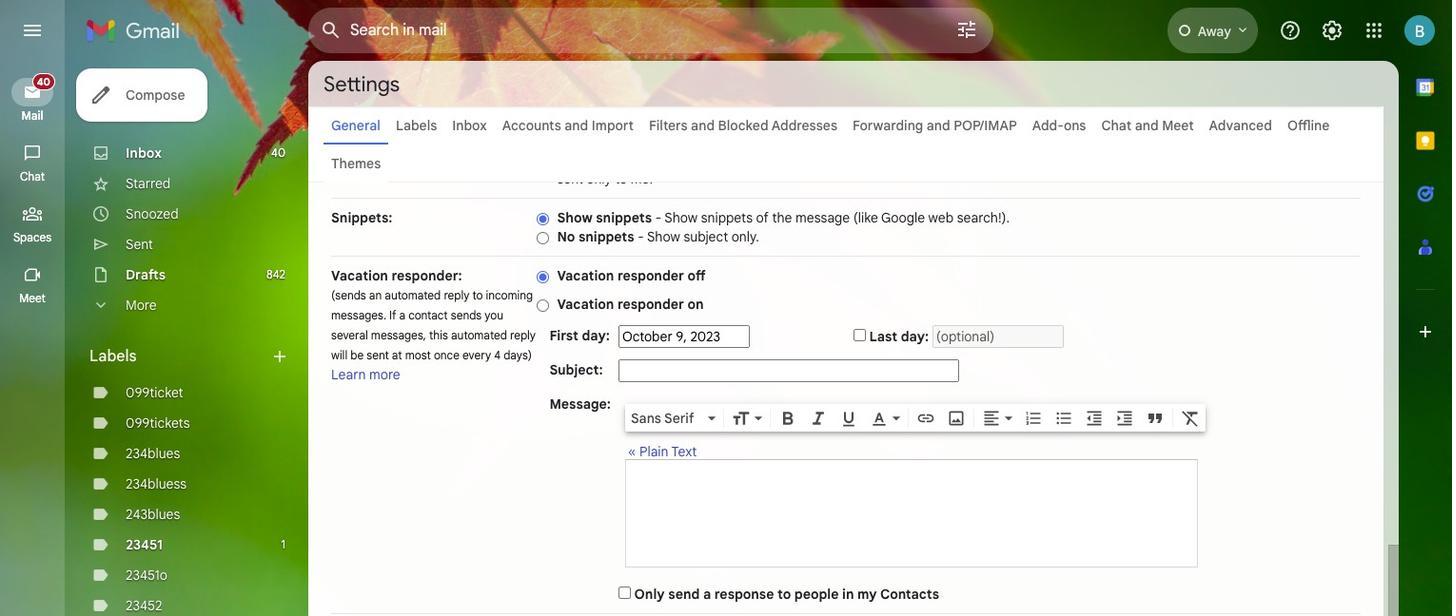 Task type: locate. For each thing, give the bounding box(es) containing it.
1 vertical spatial -
[[638, 228, 644, 246]]

reply up sends
[[444, 288, 470, 303]]

vacation responder off
[[557, 267, 706, 285]]

message:
[[550, 396, 611, 413]]

import
[[592, 117, 634, 134]]

0 vertical spatial automated
[[385, 288, 441, 303]]

0 horizontal spatial day:
[[582, 327, 610, 345]]

inbox right labels link
[[452, 117, 487, 134]]

automated up every
[[451, 328, 507, 343]]

1 horizontal spatial a
[[703, 586, 711, 603]]

2 responder from the top
[[618, 296, 684, 313]]

0 horizontal spatial navigation
[[0, 61, 67, 617]]

automated
[[385, 288, 441, 303], [451, 328, 507, 343]]

23451o link
[[126, 567, 168, 584]]

inbox for inbox link to the bottom
[[126, 145, 162, 162]]

sends
[[451, 308, 482, 323]]

1 horizontal spatial chat
[[1102, 117, 1132, 134]]

labels for labels link
[[396, 117, 437, 134]]

0 vertical spatial inbox
[[452, 117, 487, 134]]

drafts link
[[126, 267, 166, 284]]

Show snippets radio
[[537, 212, 550, 226]]

only
[[634, 586, 665, 603]]

vacation responder: (sends an automated reply to incoming messages. if a contact sends you several messages, this automated reply will be sent at most once every 4 days) learn more
[[331, 267, 536, 384]]

1 horizontal spatial -
[[655, 209, 662, 227]]

a inside vacation responder: (sends an automated reply to incoming messages. if a contact sends you several messages, this automated reply will be sent at most once every 4 days) learn more
[[399, 308, 406, 323]]

1 vertical spatial inbox
[[126, 145, 162, 162]]

0 vertical spatial labels
[[396, 117, 437, 134]]

1 vertical spatial meet
[[19, 291, 46, 306]]

tab list
[[1399, 61, 1452, 548]]

-
[[655, 209, 662, 227], [638, 228, 644, 246]]

inbox up the starred
[[126, 145, 162, 162]]

1 vertical spatial 40
[[271, 146, 286, 160]]

0 vertical spatial meet
[[1162, 117, 1194, 134]]

0 horizontal spatial a
[[399, 308, 406, 323]]

reply
[[444, 288, 470, 303], [510, 328, 536, 343]]

responder up vacation responder on
[[618, 267, 684, 285]]

reply up days)
[[510, 328, 536, 343]]

23451
[[126, 537, 163, 554]]

2 and from the left
[[691, 117, 715, 134]]

to up sends
[[472, 288, 483, 303]]

(like
[[854, 209, 878, 227]]

numbered list ‪(⌘⇧7)‬ image
[[1024, 409, 1043, 428]]

snippets up no snippets - show subject only.
[[596, 209, 652, 227]]

labels up 099ticket link
[[89, 347, 137, 366]]

0 horizontal spatial meet
[[19, 291, 46, 306]]

on
[[688, 296, 704, 313]]

vacation up (sends
[[331, 267, 388, 285]]

snippets right the no on the left top
[[579, 228, 635, 246]]

and right ons
[[1135, 117, 1159, 134]]

day:
[[582, 327, 610, 345], [901, 328, 929, 346]]

0 horizontal spatial inbox
[[126, 145, 162, 162]]

and right filters in the left of the page
[[691, 117, 715, 134]]

243blues link
[[126, 506, 180, 524]]

23451 link
[[126, 537, 163, 554]]

you
[[485, 308, 504, 323]]

0 horizontal spatial labels
[[89, 347, 137, 366]]

responder for on
[[618, 296, 684, 313]]

subject
[[684, 228, 728, 246]]

0 vertical spatial reply
[[444, 288, 470, 303]]

to inside vacation responder: (sends an automated reply to incoming messages. if a contact sends you several messages, this automated reply will be sent at most once every 4 days) learn more
[[472, 288, 483, 303]]

several
[[331, 328, 368, 343]]

first day:
[[550, 327, 610, 345]]

snippets for show subject only.
[[579, 228, 635, 246]]

support image
[[1279, 19, 1302, 42]]

responder down vacation responder off
[[618, 296, 684, 313]]

0 vertical spatial a
[[399, 308, 406, 323]]

spaces heading
[[0, 230, 65, 246]]

show
[[557, 209, 593, 227], [665, 209, 698, 227], [647, 228, 680, 246]]

settings image
[[1321, 19, 1344, 42]]

will
[[331, 348, 348, 363]]

0 horizontal spatial -
[[638, 228, 644, 246]]

accounts and import
[[502, 117, 634, 134]]

blocked
[[718, 117, 769, 134]]

add-ons
[[1033, 117, 1086, 134]]

0 vertical spatial sent
[[557, 170, 583, 188]]

snippets up only.
[[701, 209, 753, 227]]

meet
[[1162, 117, 1194, 134], [19, 291, 46, 306]]

Last day: checkbox
[[854, 329, 866, 342]]

1 horizontal spatial sent
[[557, 170, 583, 188]]

1 horizontal spatial inbox link
[[452, 117, 487, 134]]

sent inside the ) by messages sent only to me.
[[557, 170, 583, 188]]

0 horizontal spatial inbox link
[[126, 145, 162, 162]]

- up vacation responder off
[[638, 228, 644, 246]]

more button
[[76, 290, 297, 321]]

more
[[369, 366, 400, 384]]

to left people
[[778, 586, 791, 603]]

people
[[795, 586, 839, 603]]

40
[[37, 75, 50, 89], [271, 146, 286, 160]]

a right if on the left of page
[[399, 308, 406, 323]]

filters and blocked addresses link
[[649, 117, 838, 134]]

0 vertical spatial to
[[615, 170, 628, 188]]

add-
[[1033, 117, 1064, 134]]

1 horizontal spatial to
[[615, 170, 628, 188]]

day: right first
[[582, 327, 610, 345]]

0 vertical spatial 40
[[37, 75, 50, 89]]

a
[[399, 308, 406, 323], [703, 586, 711, 603]]

« plain text
[[628, 444, 697, 461]]

4 and from the left
[[1135, 117, 1159, 134]]

only.
[[732, 228, 759, 246]]

)
[[1258, 151, 1263, 168]]

addresses
[[772, 117, 838, 134]]

vacation inside vacation responder: (sends an automated reply to incoming messages. if a contact sends you several messages, this automated reply will be sent at most once every 4 days) learn more
[[331, 267, 388, 285]]

web
[[929, 209, 954, 227]]

labels heading
[[89, 347, 270, 366]]

vacation
[[331, 267, 388, 285], [557, 267, 614, 285], [557, 296, 614, 313]]

advanced
[[1209, 117, 1273, 134]]

learn
[[331, 366, 366, 384]]

me.
[[631, 170, 653, 188]]

a right send
[[703, 586, 711, 603]]

and up the ) by messages sent only to me.
[[927, 117, 951, 134]]

themes link
[[331, 155, 381, 172]]

meet down spaces heading
[[19, 291, 46, 306]]

0 horizontal spatial automated
[[385, 288, 441, 303]]

days)
[[504, 348, 532, 363]]

chat
[[1102, 117, 1132, 134], [20, 169, 45, 184]]

responder
[[618, 267, 684, 285], [618, 296, 684, 313]]

1 vertical spatial sent
[[367, 348, 389, 363]]

automated down responder:
[[385, 288, 441, 303]]

day: right last at the right of the page
[[901, 328, 929, 346]]

sent
[[557, 170, 583, 188], [367, 348, 389, 363]]

and for filters
[[691, 117, 715, 134]]

and left import
[[565, 117, 588, 134]]

navigation
[[0, 61, 67, 617], [331, 615, 1361, 617]]

forwarding
[[853, 117, 923, 134]]

1 responder from the top
[[618, 267, 684, 285]]

0 vertical spatial -
[[655, 209, 662, 227]]

40 up mail
[[37, 75, 50, 89]]

responder for off
[[618, 267, 684, 285]]

link ‪(⌘k)‬ image
[[917, 409, 936, 428]]

sans serif option
[[627, 409, 704, 428]]

snippets for show snippets of the message (like google web search!).
[[596, 209, 652, 227]]

labels
[[396, 117, 437, 134], [89, 347, 137, 366]]

day: for last day:
[[901, 328, 929, 346]]

1 horizontal spatial automated
[[451, 328, 507, 343]]

insert image image
[[947, 409, 966, 428]]

0 horizontal spatial sent
[[367, 348, 389, 363]]

message
[[796, 209, 850, 227]]

bold ‪(⌘b)‬ image
[[779, 409, 798, 428]]

- up no snippets - show subject only.
[[655, 209, 662, 227]]

0 horizontal spatial 40
[[37, 75, 50, 89]]

snippets
[[596, 209, 652, 227], [701, 209, 753, 227], [579, 228, 635, 246]]

last
[[869, 328, 898, 346]]

more
[[126, 297, 157, 314]]

0 vertical spatial inbox link
[[452, 117, 487, 134]]

vacation up first day:
[[557, 296, 614, 313]]

099ticket link
[[126, 385, 183, 402]]

meet heading
[[0, 291, 65, 306]]

1 vertical spatial reply
[[510, 328, 536, 343]]

1 horizontal spatial day:
[[901, 328, 929, 346]]

show left subject
[[647, 228, 680, 246]]

23452
[[126, 598, 162, 615]]

inbox link
[[452, 117, 487, 134], [126, 145, 162, 162]]

by
[[1266, 151, 1281, 168]]

chat inside heading
[[20, 169, 45, 184]]

inbox link up the starred
[[126, 145, 162, 162]]

show up no snippets - show subject only.
[[665, 209, 698, 227]]

add-ons link
[[1033, 117, 1086, 134]]

every
[[463, 348, 491, 363]]

labels right general
[[396, 117, 437, 134]]

vacation right vacation responder off radio
[[557, 267, 614, 285]]

1 horizontal spatial inbox
[[452, 117, 487, 134]]

0 horizontal spatial reply
[[444, 288, 470, 303]]

1 vertical spatial to
[[472, 288, 483, 303]]

navigation containing mail
[[0, 61, 67, 617]]

contact
[[408, 308, 448, 323]]

chat right ons
[[1102, 117, 1132, 134]]

1 vertical spatial labels
[[89, 347, 137, 366]]

1 horizontal spatial reply
[[510, 328, 536, 343]]

google
[[881, 209, 925, 227]]

meet left advanced
[[1162, 117, 1194, 134]]

starred link
[[126, 175, 171, 192]]

underline ‪(⌘u)‬ image
[[840, 410, 859, 429]]

my
[[858, 586, 877, 603]]

0 vertical spatial responder
[[618, 267, 684, 285]]

1 horizontal spatial 40
[[271, 146, 286, 160]]

general
[[331, 117, 381, 134]]

to left me.
[[615, 170, 628, 188]]

0 vertical spatial chat
[[1102, 117, 1132, 134]]

snippets:
[[331, 209, 393, 227]]

0 horizontal spatial chat
[[20, 169, 45, 184]]

1 and from the left
[[565, 117, 588, 134]]

40 left themes link on the left top of page
[[271, 146, 286, 160]]

3 and from the left
[[927, 117, 951, 134]]

vacation for vacation responder off
[[557, 267, 614, 285]]

Last day: text field
[[933, 326, 1064, 348]]

sent left at
[[367, 348, 389, 363]]

vacation responder on
[[557, 296, 704, 313]]

1 vertical spatial chat
[[20, 169, 45, 184]]

off
[[688, 267, 706, 285]]

chat down mail heading
[[20, 169, 45, 184]]

2 vertical spatial to
[[778, 586, 791, 603]]

1 vertical spatial responder
[[618, 296, 684, 313]]

indent more ‪(⌘])‬ image
[[1116, 409, 1135, 428]]

0 horizontal spatial to
[[472, 288, 483, 303]]

1 vertical spatial a
[[703, 586, 711, 603]]

inbox link right labels link
[[452, 117, 487, 134]]

1 horizontal spatial labels
[[396, 117, 437, 134]]

sent left "only"
[[557, 170, 583, 188]]

no snippets - show subject only.
[[557, 228, 759, 246]]



Task type: describe. For each thing, give the bounding box(es) containing it.
chat heading
[[0, 169, 65, 185]]

sans serif
[[631, 410, 694, 427]]

search in mail image
[[314, 13, 348, 48]]

remove formatting ‪(⌘\)‬ image
[[1181, 409, 1200, 428]]

sent inside vacation responder: (sends an automated reply to incoming messages. if a contact sends you several messages, this automated reply will be sent at most once every 4 days) learn more
[[367, 348, 389, 363]]

Subject text field
[[619, 360, 959, 383]]

chat for chat and meet
[[1102, 117, 1132, 134]]

response
[[715, 586, 774, 603]]

chat and meet link
[[1102, 117, 1194, 134]]

First day: text field
[[619, 326, 750, 348]]

234blues
[[126, 445, 180, 463]]

to inside the ) by messages sent only to me.
[[615, 170, 628, 188]]

most
[[405, 348, 431, 363]]

234bluess link
[[126, 476, 187, 493]]

show snippets - show snippets of the message (like google web search!).
[[557, 209, 1010, 227]]

labels link
[[396, 117, 437, 134]]

search!).
[[957, 209, 1010, 227]]

Only send a response to people in my Contacts checkbox
[[619, 587, 631, 600]]

mail
[[21, 109, 43, 123]]

Vacation responder on radio
[[537, 299, 550, 313]]

spaces
[[13, 230, 51, 245]]

forwarding and pop/imap link
[[853, 117, 1017, 134]]

and for accounts
[[565, 117, 588, 134]]

offline link
[[1288, 117, 1330, 134]]

formatting options toolbar
[[625, 405, 1206, 432]]

snoozed link
[[126, 206, 179, 223]]

- for show subject only.
[[638, 228, 644, 246]]

an
[[369, 288, 382, 303]]

vacation for vacation responder: (sends an automated reply to incoming messages. if a contact sends you several messages, this automated reply will be sent at most once every 4 days) learn more
[[331, 267, 388, 285]]

advanced link
[[1209, 117, 1273, 134]]

if
[[389, 308, 396, 323]]

Search in mail text field
[[350, 21, 902, 40]]

842
[[267, 267, 286, 282]]

chat for chat
[[20, 169, 45, 184]]

Search in mail search field
[[308, 8, 994, 53]]

show for show snippets
[[665, 209, 698, 227]]

chat and meet
[[1102, 117, 1194, 134]]

compose button
[[76, 69, 208, 122]]

meet inside 'heading'
[[19, 291, 46, 306]]

in
[[842, 586, 854, 603]]

only send a response to people in my contacts
[[634, 586, 940, 603]]

italic ‪(⌘i)‬ image
[[809, 409, 828, 428]]

send
[[668, 586, 700, 603]]

40 link
[[11, 73, 55, 107]]

sent link
[[126, 236, 153, 253]]

No snippets radio
[[537, 231, 550, 245]]

be
[[350, 348, 364, 363]]

Vacation responder text field
[[626, 470, 1197, 558]]

and for forwarding
[[927, 117, 951, 134]]

themes
[[331, 155, 381, 172]]

23451o
[[126, 567, 168, 584]]

bulleted list ‪(⌘⇧8)‬ image
[[1055, 409, 1074, 428]]

inbox for inbox link to the top
[[452, 117, 487, 134]]

settings
[[324, 71, 400, 97]]

messages
[[1284, 151, 1345, 168]]

sent
[[126, 236, 153, 253]]

234blues link
[[126, 445, 180, 463]]

) by messages sent only to me.
[[557, 151, 1345, 188]]

gmail image
[[86, 11, 189, 49]]

first
[[550, 327, 579, 345]]

last day:
[[869, 328, 929, 346]]

and for chat
[[1135, 117, 1159, 134]]

forwarding and pop/imap
[[853, 117, 1017, 134]]

learn more link
[[331, 366, 400, 384]]

responder:
[[392, 267, 462, 285]]

filters and blocked addresses
[[649, 117, 838, 134]]

show for no snippets
[[647, 228, 680, 246]]

243blues
[[126, 506, 180, 524]]

vacation for vacation responder on
[[557, 296, 614, 313]]

labels for labels heading
[[89, 347, 137, 366]]

1 horizontal spatial navigation
[[331, 615, 1361, 617]]

starred
[[126, 175, 171, 192]]

23452 link
[[126, 598, 162, 615]]

contacts
[[880, 586, 940, 603]]

quote ‪(⌘⇧9)‬ image
[[1146, 409, 1165, 428]]

pop/imap
[[954, 117, 1017, 134]]

1 vertical spatial inbox link
[[126, 145, 162, 162]]

234bluess
[[126, 476, 187, 493]]

messages.
[[331, 308, 386, 323]]

1 horizontal spatial meet
[[1162, 117, 1194, 134]]

show up the no on the left top
[[557, 209, 593, 227]]

indent less ‪(⌘[)‬ image
[[1085, 409, 1104, 428]]

ons
[[1064, 117, 1086, 134]]

messages,
[[371, 328, 426, 343]]

main menu image
[[21, 19, 44, 42]]

099tickets
[[126, 415, 190, 432]]

Vacation responder off radio
[[537, 270, 550, 284]]

- for show snippets of the message (like google web search!).
[[655, 209, 662, 227]]

099ticket
[[126, 385, 183, 402]]

offline
[[1288, 117, 1330, 134]]

day: for first day:
[[582, 327, 610, 345]]

1 vertical spatial automated
[[451, 328, 507, 343]]

accounts and import link
[[502, 117, 634, 134]]

(sends
[[331, 288, 366, 303]]

advanced search options image
[[948, 10, 986, 49]]

1
[[281, 538, 286, 552]]

4
[[494, 348, 501, 363]]

2 horizontal spatial to
[[778, 586, 791, 603]]

099tickets link
[[126, 415, 190, 432]]

sans
[[631, 410, 661, 427]]

no
[[557, 228, 575, 246]]

this
[[429, 328, 448, 343]]

at
[[392, 348, 402, 363]]

once
[[434, 348, 460, 363]]

mail heading
[[0, 109, 65, 124]]



Task type: vqa. For each thing, say whether or not it's contained in the screenshot.
the Clear search image on the top right of the page
no



